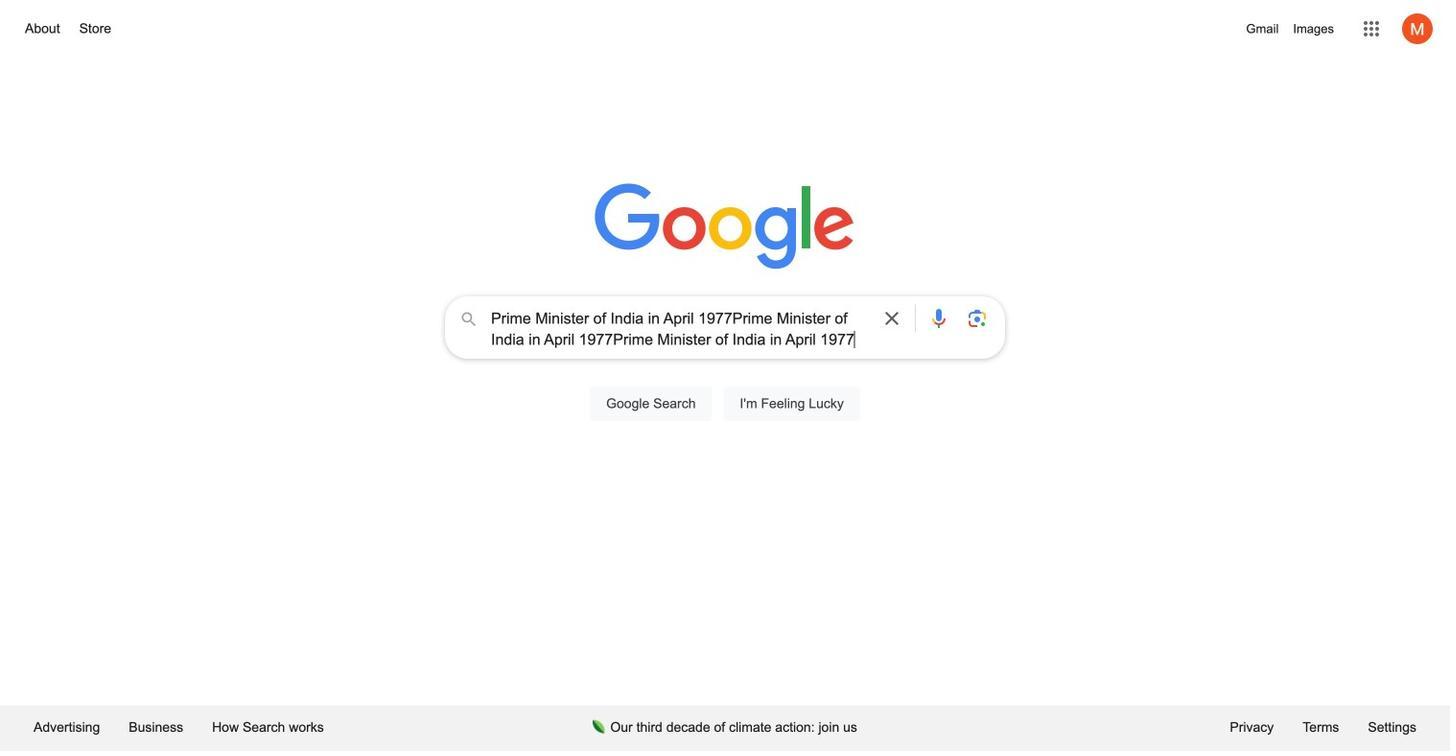 Task type: describe. For each thing, give the bounding box(es) containing it.
Search text field
[[491, 308, 869, 350]]

search by image image
[[966, 307, 989, 330]]

google image
[[595, 183, 856, 272]]



Task type: locate. For each thing, give the bounding box(es) containing it.
search by voice image
[[928, 307, 951, 330]]

None search field
[[19, 291, 1432, 443]]



Task type: vqa. For each thing, say whether or not it's contained in the screenshot.
 'image' in the "Suggested trips from San Francisco" region
no



